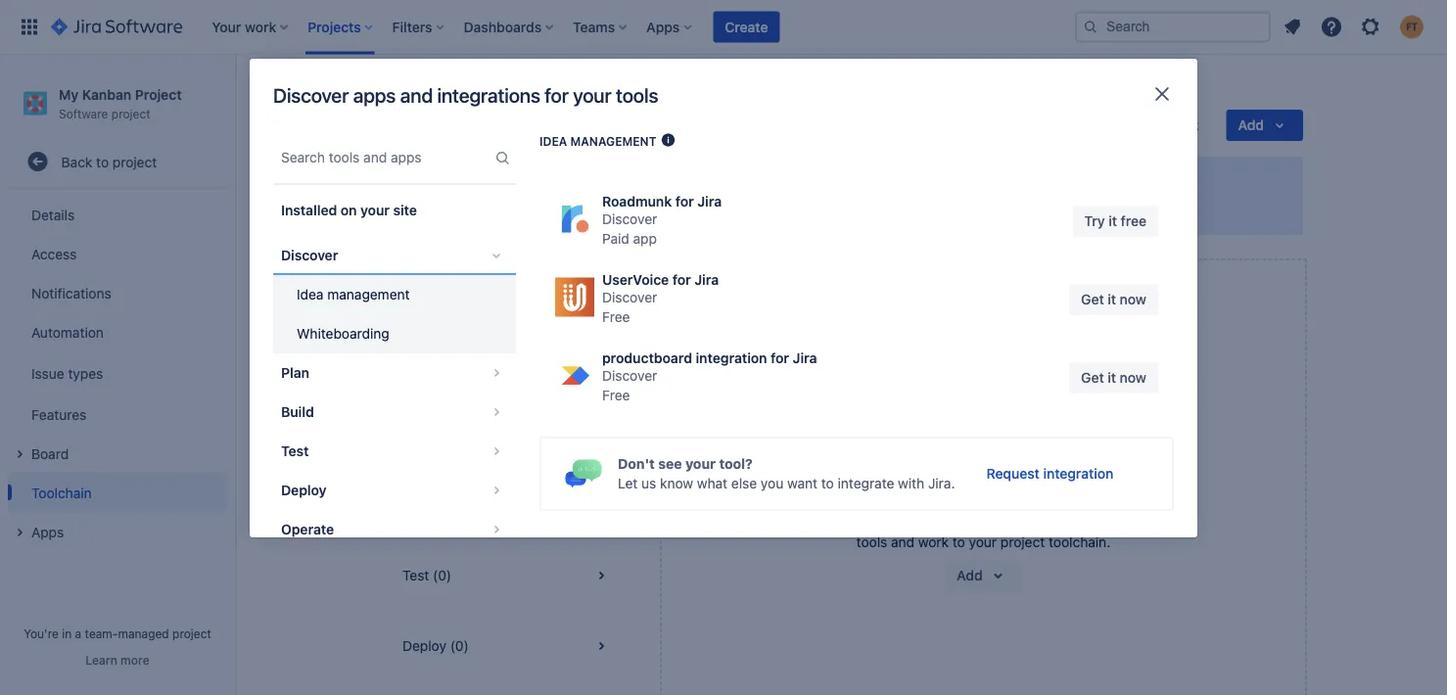 Task type: locate. For each thing, give the bounding box(es) containing it.
idea down my kanban project link
[[540, 134, 567, 148]]

tools
[[616, 84, 659, 107], [455, 286, 486, 302], [857, 534, 888, 550]]

build inside build your toolchain to improve workflow and ship faster, add your team's tools and work to your project toolchain.
[[911, 486, 948, 505]]

3 free from the top
[[602, 387, 630, 404]]

0 vertical spatial get it now button
[[1070, 284, 1159, 315]]

chevron icon pointing right image inside plan "button"
[[485, 361, 508, 385]]

1 vertical spatial toolchain
[[31, 485, 92, 501]]

management up whiteboarding
[[327, 286, 410, 303]]

idea
[[540, 134, 567, 148], [297, 286, 324, 303]]

to left project,
[[752, 201, 765, 217]]

2 vertical spatial tools
[[857, 534, 888, 550]]

0 vertical spatial tools
[[616, 84, 659, 107]]

0 vertical spatial integrations
[[437, 84, 540, 107]]

work right connect
[[718, 201, 749, 217]]

and down workflow
[[891, 534, 915, 550]]

learn inside welcome to your project toolchain discover integrations for your tools, connect work to your project, and manage it all right here. learn more
[[1032, 201, 1069, 217]]

0 vertical spatial idea management
[[540, 134, 657, 148]]

0 vertical spatial learn
[[1032, 201, 1069, 217]]

1 horizontal spatial my
[[450, 82, 470, 98]]

0 vertical spatial deploy
[[281, 482, 327, 499]]

1 vertical spatial now
[[1120, 370, 1147, 386]]

to
[[96, 154, 109, 170], [505, 173, 520, 191], [752, 201, 765, 217], [822, 475, 834, 492], [953, 534, 966, 550]]

group inside discover apps and integrations for your tools dialog
[[273, 230, 516, 634]]

build up workflow
[[911, 486, 948, 505]]

test down plan
[[281, 443, 309, 459]]

idea management down project settings link
[[540, 134, 657, 148]]

create button
[[713, 11, 780, 43]]

2 get from the top
[[1081, 370, 1105, 386]]

roadmunk
[[602, 193, 672, 210]]

roadmunk for jira logo image
[[555, 199, 595, 239]]

1 vertical spatial integration
[[1044, 466, 1114, 482]]

project for my kanban project
[[524, 82, 569, 98]]

1 horizontal spatial deploy
[[403, 638, 447, 654]]

discover apps and integrations for your tools dialog
[[250, 59, 1198, 679]]

1 horizontal spatial management
[[571, 134, 657, 148]]

integrations down primary element
[[437, 84, 540, 107]]

build for build your toolchain to improve workflow and ship faster, add your team's tools and work to your project toolchain.
[[911, 486, 948, 505]]

and
[[400, 84, 433, 107], [853, 201, 876, 217], [949, 515, 973, 531], [891, 534, 915, 550]]

request
[[987, 466, 1040, 482]]

operate button
[[273, 510, 516, 549]]

free inside uservoice for jira discover free
[[602, 309, 630, 325]]

0 vertical spatial jira
[[698, 193, 722, 210]]

welcome to your project toolchain discover integrations for your tools, connect work to your project, and manage it all right here. learn more
[[434, 173, 1105, 217]]

1 vertical spatial work
[[919, 534, 949, 550]]

search image
[[1083, 19, 1099, 35]]

create banner
[[0, 0, 1448, 55]]

1 vertical spatial management
[[327, 286, 410, 303]]

0 horizontal spatial work
[[718, 201, 749, 217]]

1 horizontal spatial toolchain
[[379, 112, 477, 139]]

chevron icon pointing right image for plan
[[485, 361, 508, 385]]

2 get it now from the top
[[1081, 370, 1147, 386]]

and right apps
[[400, 84, 433, 107]]

0 vertical spatial get
[[1081, 291, 1105, 308]]

(0) inside "button"
[[489, 286, 508, 302]]

(0) for discover (0)
[[461, 356, 480, 372]]

your left project,
[[769, 201, 797, 217]]

work
[[718, 201, 749, 217], [919, 534, 949, 550]]

more
[[1072, 201, 1105, 217], [121, 653, 150, 667]]

toolchain
[[616, 173, 684, 191], [989, 486, 1056, 505]]

project inside build your toolchain to improve workflow and ship faster, add your team's tools and work to your project toolchain.
[[1001, 534, 1045, 550]]

chevron icon pointing right image inside deploy button
[[485, 479, 508, 502]]

5 chevron icon pointing right image from the top
[[485, 518, 508, 542]]

1 vertical spatial learn more button
[[86, 652, 150, 668]]

integration inside productboard integration for jira discover free
[[696, 350, 767, 366]]

and right project,
[[853, 201, 876, 217]]

deploy inside button
[[403, 638, 447, 654]]

0 horizontal spatial tools
[[455, 286, 486, 302]]

1 vertical spatial tools
[[455, 286, 486, 302]]

1 vertical spatial get it now button
[[1070, 362, 1159, 394]]

features link
[[8, 395, 227, 434]]

discover button
[[273, 236, 516, 275]]

your up what
[[686, 456, 716, 472]]

1 vertical spatial deploy
[[403, 638, 447, 654]]

1 vertical spatial learn
[[86, 653, 117, 667]]

1 vertical spatial test
[[403, 568, 429, 584]]

test for test
[[281, 443, 309, 459]]

0 horizontal spatial my
[[59, 86, 79, 102]]

0 horizontal spatial build
[[281, 404, 314, 420]]

group
[[8, 189, 227, 558], [273, 230, 516, 634]]

plan button
[[273, 354, 516, 393]]

idea up whiteboarding
[[297, 286, 324, 303]]

test inside button
[[281, 443, 309, 459]]

0 horizontal spatial group
[[8, 189, 227, 558]]

0 horizontal spatial deploy
[[281, 482, 327, 499]]

toolchain up "roadmunk"
[[616, 173, 684, 191]]

1 vertical spatial idea management
[[297, 286, 410, 303]]

discover down the productboard
[[602, 368, 657, 384]]

apps image image
[[565, 459, 602, 488]]

welcome
[[434, 173, 502, 191]]

and inside dialog
[[400, 84, 433, 107]]

my for my kanban project
[[450, 82, 470, 98]]

kanban down primary element
[[473, 82, 521, 98]]

0 vertical spatial build
[[281, 404, 314, 420]]

settings
[[641, 82, 692, 98]]

discover left apps
[[273, 84, 349, 107]]

chevron icon pointing right image inside build button
[[485, 401, 508, 424]]

and left ship
[[949, 515, 973, 531]]

0 vertical spatial learn more button
[[1032, 200, 1105, 219]]

details link
[[8, 195, 227, 234]]

discover down uservoice
[[602, 289, 657, 306]]

1 vertical spatial integrations
[[493, 201, 568, 217]]

(0) down operate button
[[433, 568, 452, 584]]

1 horizontal spatial toolchain
[[989, 486, 1056, 505]]

my
[[450, 82, 470, 98], [59, 86, 79, 102]]

projects link
[[375, 78, 427, 102]]

your up paid
[[593, 201, 621, 217]]

else
[[732, 475, 757, 492]]

1 now from the top
[[1120, 291, 1147, 308]]

it for uservoice for jira
[[1108, 291, 1117, 308]]

idea management inside idea management button
[[297, 286, 410, 303]]

0 vertical spatial test
[[281, 443, 309, 459]]

project down primary element
[[524, 82, 569, 98]]

(0) inside button
[[461, 356, 480, 372]]

project inside welcome to your project toolchain discover integrations for your tools, connect work to your project, and manage it all right here. learn more
[[560, 173, 612, 191]]

1 horizontal spatial tools
[[616, 84, 659, 107]]

it inside welcome to your project toolchain discover integrations for your tools, connect work to your project, and manage it all right here. learn more
[[934, 201, 942, 217]]

discover inside uservoice for jira discover free
[[602, 289, 657, 306]]

jira inside roadmunk for jira discover paid app
[[698, 193, 722, 210]]

1 vertical spatial build
[[911, 486, 948, 505]]

0 vertical spatial management
[[571, 134, 657, 148]]

roadmunk for jira discover paid app
[[602, 193, 722, 247]]

your up the roadmunk for jira logo
[[524, 173, 557, 191]]

all inside welcome to your project toolchain discover integrations for your tools, connect work to your project, and manage it all right here. learn more
[[946, 201, 960, 217]]

0 horizontal spatial test
[[281, 443, 309, 459]]

0 vertical spatial free
[[602, 152, 630, 168]]

learn more button right here.
[[1032, 200, 1105, 219]]

discover down welcome
[[434, 201, 489, 217]]

1 horizontal spatial idea
[[540, 134, 567, 148]]

all left right
[[946, 201, 960, 217]]

chevron icon pointing right image inside operate button
[[485, 518, 508, 542]]

chevron icon pointing right image for deploy
[[485, 479, 508, 502]]

idea management button
[[273, 275, 516, 314]]

more left free
[[1072, 201, 1105, 217]]

1 vertical spatial get it now
[[1081, 370, 1147, 386]]

kanban
[[473, 82, 521, 98], [82, 86, 131, 102]]

to right the "want"
[[822, 475, 834, 492]]

free
[[602, 152, 630, 168], [602, 309, 630, 325], [602, 387, 630, 404]]

work down workflow
[[919, 534, 949, 550]]

what
[[697, 475, 728, 492]]

kanban inside my kanban project software project
[[82, 86, 131, 102]]

more down the managed
[[121, 653, 150, 667]]

1 horizontal spatial group
[[273, 230, 516, 634]]

test button
[[273, 432, 516, 471]]

0 vertical spatial now
[[1120, 291, 1147, 308]]

notifications
[[31, 285, 111, 301]]

1 vertical spatial all
[[437, 286, 451, 302]]

integration right the productboard
[[696, 350, 767, 366]]

deploy up operate
[[281, 482, 327, 499]]

your inside button
[[361, 202, 390, 218]]

jira inside productboard integration for jira discover free
[[793, 350, 817, 366]]

project left settings at the top of the page
[[593, 82, 638, 98]]

learn right here.
[[1032, 201, 1069, 217]]

installed
[[281, 202, 337, 218]]

3 chevron icon pointing right image from the top
[[485, 440, 508, 463]]

1 horizontal spatial all
[[946, 201, 960, 217]]

0 horizontal spatial integration
[[696, 350, 767, 366]]

1 vertical spatial free
[[602, 309, 630, 325]]

free right productboard integration for jira logo
[[602, 387, 630, 404]]

1 horizontal spatial more
[[1072, 201, 1105, 217]]

project
[[524, 82, 569, 98], [593, 82, 638, 98], [135, 86, 182, 102]]

us
[[642, 475, 656, 492]]

jira for roadmunk for jira discover paid app
[[698, 193, 722, 210]]

free up "roadmunk"
[[602, 152, 630, 168]]

project right the managed
[[172, 627, 211, 641]]

toolchain down projects link
[[379, 112, 477, 139]]

get it now
[[1081, 291, 1147, 308], [1081, 370, 1147, 386]]

to down the jira.
[[953, 534, 966, 550]]

learn more button down you're in a team-managed project
[[86, 652, 150, 668]]

learn down the team-
[[86, 653, 117, 667]]

your inside don't see your tool? let us know what else you want to integrate with jira.
[[686, 456, 716, 472]]

more inside welcome to your project toolchain discover integrations for your tools, connect work to your project, and manage it all right here. learn more
[[1072, 201, 1105, 217]]

idea management up whiteboarding
[[297, 286, 410, 303]]

tools inside build your toolchain to improve workflow and ship faster, add your team's tools and work to your project toolchain.
[[857, 534, 888, 550]]

1 horizontal spatial integration
[[1044, 466, 1114, 482]]

group containing discover
[[273, 230, 516, 634]]

workflow
[[889, 515, 946, 531]]

0 horizontal spatial idea
[[297, 286, 324, 303]]

all inside view all tools (0) "button"
[[437, 286, 451, 302]]

1 get it now button from the top
[[1070, 284, 1159, 315]]

now
[[1120, 291, 1147, 308], [1120, 370, 1147, 386]]

apps button
[[8, 512, 227, 552]]

discover inside welcome to your project toolchain discover integrations for your tools, connect work to your project, and manage it all right here. learn more
[[434, 201, 489, 217]]

kanban up the software
[[82, 86, 131, 102]]

deploy inside button
[[281, 482, 327, 499]]

project settings link
[[593, 78, 692, 102]]

chevron icon pointing right image
[[485, 361, 508, 385], [485, 401, 508, 424], [485, 440, 508, 463], [485, 479, 508, 502], [485, 518, 508, 542]]

now for productboard integration for jira
[[1120, 370, 1147, 386]]

0 vertical spatial integration
[[696, 350, 767, 366]]

2 chevron icon pointing right image from the top
[[485, 401, 508, 424]]

deploy button
[[273, 471, 516, 510]]

jira inside uservoice for jira discover free
[[695, 272, 719, 288]]

0 vertical spatial toolchain
[[616, 173, 684, 191]]

free inside productboard integration for jira discover free
[[602, 387, 630, 404]]

for
[[545, 84, 569, 107], [676, 193, 694, 210], [572, 201, 589, 217], [673, 272, 691, 288], [771, 350, 790, 366]]

(0) down chevron icon pointing down
[[489, 286, 508, 302]]

in
[[62, 627, 72, 641]]

0 horizontal spatial all
[[437, 286, 451, 302]]

1 horizontal spatial project
[[524, 82, 569, 98]]

test inside button
[[403, 568, 429, 584]]

2 now from the top
[[1120, 370, 1147, 386]]

project up the roadmunk for jira logo
[[560, 173, 612, 191]]

1 get from the top
[[1081, 291, 1105, 308]]

0 horizontal spatial more
[[121, 653, 150, 667]]

project down "faster,"
[[1001, 534, 1045, 550]]

faster,
[[1007, 515, 1046, 531]]

build down plan
[[281, 404, 314, 420]]

integration up add
[[1044, 466, 1114, 482]]

apps
[[31, 524, 64, 540]]

to inside don't see your tool? let us know what else you want to integrate with jira.
[[822, 475, 834, 492]]

1 horizontal spatial kanban
[[473, 82, 521, 98]]

close modal image
[[1151, 82, 1174, 106]]

integrations inside dialog
[[437, 84, 540, 107]]

my inside my kanban project software project
[[59, 86, 79, 102]]

0 horizontal spatial learn
[[86, 653, 117, 667]]

1 horizontal spatial work
[[919, 534, 949, 550]]

integrations up chevron icon pointing down
[[493, 201, 568, 217]]

get it now button for uservoice for jira
[[1070, 284, 1159, 315]]

discover down installed
[[281, 247, 338, 263]]

0 vertical spatial more
[[1072, 201, 1105, 217]]

project inside my kanban project software project
[[135, 86, 182, 102]]

your up ship
[[952, 486, 985, 505]]

view
[[403, 286, 433, 302]]

for inside productboard integration for jira discover free
[[771, 350, 790, 366]]

4 chevron icon pointing right image from the top
[[485, 479, 508, 502]]

0 horizontal spatial management
[[327, 286, 410, 303]]

2 horizontal spatial tools
[[857, 534, 888, 550]]

2 free from the top
[[602, 309, 630, 325]]

features
[[31, 406, 86, 422]]

my up the software
[[59, 86, 79, 102]]

1 chevron icon pointing right image from the top
[[485, 361, 508, 385]]

1 vertical spatial idea
[[297, 286, 324, 303]]

0 horizontal spatial project
[[135, 86, 182, 102]]

jira for uservoice for jira discover free
[[695, 272, 719, 288]]

integration for request
[[1044, 466, 1114, 482]]

management left 'scope and prioritize ideas to build a backlog' icon
[[571, 134, 657, 148]]

all right 'view'
[[437, 286, 451, 302]]

test (0)
[[403, 568, 452, 584]]

1 get it now from the top
[[1081, 291, 1147, 308]]

project for my kanban project software project
[[135, 86, 182, 102]]

1 vertical spatial toolchain
[[989, 486, 1056, 505]]

1 vertical spatial more
[[121, 653, 150, 667]]

2 get it now button from the top
[[1070, 362, 1159, 394]]

my kanban project software project
[[59, 86, 182, 120]]

let
[[618, 475, 638, 492]]

your left settings at the top of the page
[[573, 84, 612, 107]]

test for test (0)
[[403, 568, 429, 584]]

board button
[[8, 434, 227, 473]]

your right on
[[361, 202, 390, 218]]

test
[[281, 443, 309, 459], [403, 568, 429, 584]]

0 vertical spatial toolchain
[[379, 112, 477, 139]]

build inside button
[[281, 404, 314, 420]]

1 vertical spatial get
[[1081, 370, 1105, 386]]

get it now for uservoice for jira
[[1081, 291, 1147, 308]]

get it now button for productboard integration for jira
[[1070, 362, 1159, 394]]

discover down "roadmunk"
[[602, 211, 657, 227]]

management
[[571, 134, 657, 148], [327, 286, 410, 303]]

free down uservoice
[[602, 309, 630, 325]]

1 horizontal spatial learn
[[1032, 201, 1069, 217]]

chevron icon pointing right image for build
[[485, 401, 508, 424]]

test down operate button
[[403, 568, 429, 584]]

(0) down 'test (0)' on the bottom of the page
[[450, 638, 469, 654]]

integration
[[696, 350, 767, 366], [1044, 466, 1114, 482]]

jira software image
[[51, 15, 182, 39], [51, 15, 182, 39]]

to right back
[[96, 154, 109, 170]]

want
[[788, 475, 818, 492]]

it for productboard integration for jira
[[1108, 370, 1117, 386]]

0 horizontal spatial toolchain
[[616, 173, 684, 191]]

get
[[1081, 291, 1105, 308], [1081, 370, 1105, 386]]

0 vertical spatial work
[[718, 201, 749, 217]]

scope and prioritize ideas to build a backlog image
[[661, 132, 676, 148]]

integration inside button
[[1044, 466, 1114, 482]]

deploy down 'test (0)' on the bottom of the page
[[403, 638, 447, 654]]

2 vertical spatial free
[[602, 387, 630, 404]]

0 vertical spatial get it now
[[1081, 291, 1147, 308]]

my right projects
[[450, 82, 470, 98]]

for inside welcome to your project toolchain discover integrations for your tools, connect work to your project, and manage it all right here. learn more
[[572, 201, 589, 217]]

1 horizontal spatial test
[[403, 568, 429, 584]]

2 vertical spatial jira
[[793, 350, 817, 366]]

toolchain down request
[[989, 486, 1056, 505]]

chevron icon pointing right image inside the test button
[[485, 440, 508, 463]]

to inside build your toolchain to improve workflow and ship faster, add your team's tools and work to your project toolchain.
[[953, 534, 966, 550]]

tools inside dialog
[[616, 84, 659, 107]]

for inside uservoice for jira discover free
[[673, 272, 691, 288]]

0 horizontal spatial kanban
[[82, 86, 131, 102]]

project up back to project link
[[135, 86, 182, 102]]

to right welcome
[[505, 173, 520, 191]]

project inside my kanban project software project
[[111, 107, 150, 120]]

0 vertical spatial all
[[946, 201, 960, 217]]

(0)
[[489, 286, 508, 302], [461, 356, 480, 372], [433, 568, 452, 584], [450, 638, 469, 654]]

(0) for deploy (0)
[[450, 638, 469, 654]]

for inside roadmunk for jira discover paid app
[[676, 193, 694, 210]]

toolchain down board
[[31, 485, 92, 501]]

0 horizontal spatial idea management
[[297, 286, 410, 303]]

deploy for deploy
[[281, 482, 327, 499]]

project right the software
[[111, 107, 150, 120]]

1 horizontal spatial build
[[911, 486, 948, 505]]

it inside try it free button
[[1109, 213, 1118, 229]]

1 vertical spatial jira
[[695, 272, 719, 288]]

1 horizontal spatial idea management
[[540, 134, 657, 148]]

0 horizontal spatial learn more button
[[86, 652, 150, 668]]

manage
[[880, 201, 930, 217]]

learn more button
[[1032, 200, 1105, 219], [86, 652, 150, 668]]

access
[[31, 246, 77, 262]]

(0) down view all tools (0)
[[461, 356, 480, 372]]

notifications link
[[8, 273, 227, 313]]



Task type: describe. For each thing, give the bounding box(es) containing it.
back to project
[[61, 154, 157, 170]]

automation link
[[8, 313, 227, 352]]

test (0) button
[[379, 541, 637, 611]]

deploy (0)
[[403, 638, 469, 654]]

learn more
[[86, 653, 150, 667]]

team-
[[85, 627, 118, 641]]

toolchain inside welcome to your project toolchain discover integrations for your tools, connect work to your project, and manage it all right here. learn more
[[616, 173, 684, 191]]

productboard integration for jira discover free
[[602, 350, 817, 404]]

tools inside "button"
[[455, 286, 486, 302]]

chevron icon pointing down image
[[485, 244, 508, 267]]

Search field
[[1076, 11, 1271, 43]]

team's
[[1109, 515, 1152, 531]]

my for my kanban project software project
[[59, 86, 79, 102]]

automation
[[31, 324, 104, 340]]

view all tools (0)
[[403, 286, 508, 302]]

site
[[393, 202, 417, 218]]

productboard
[[602, 350, 692, 366]]

deploy for deploy (0)
[[403, 638, 447, 654]]

discover down whiteboarding button
[[403, 356, 458, 372]]

build button
[[273, 393, 516, 432]]

build for build
[[281, 404, 314, 420]]

here.
[[996, 201, 1028, 217]]

Search tools and apps field
[[275, 140, 491, 175]]

your down ship
[[969, 534, 997, 550]]

project up details link
[[113, 154, 157, 170]]

uservoice for jira logo image
[[555, 278, 595, 317]]

try it free
[[1085, 213, 1147, 229]]

now for uservoice for jira
[[1120, 291, 1147, 308]]

installed on your site button
[[273, 191, 516, 230]]

you
[[761, 475, 784, 492]]

to
[[816, 515, 831, 531]]

you're in a team-managed project
[[24, 627, 211, 641]]

chevron icon pointing right image for operate
[[485, 518, 508, 542]]

discover inside productboard integration for jira discover free
[[602, 368, 657, 384]]

whiteboarding
[[297, 326, 390, 342]]

(0) for test (0)
[[433, 568, 452, 584]]

idea inside button
[[297, 286, 324, 303]]

discover inside roadmunk for jira discover paid app
[[602, 211, 657, 227]]

get for productboard integration for jira
[[1081, 370, 1105, 386]]

project settings
[[593, 82, 692, 98]]

get for uservoice for jira
[[1081, 291, 1105, 308]]

discover (0)
[[403, 356, 480, 372]]

2 horizontal spatial project
[[593, 82, 638, 98]]

request integration
[[987, 466, 1114, 482]]

1 free from the top
[[602, 152, 630, 168]]

uservoice for jira discover free
[[602, 272, 719, 325]]

operate
[[281, 522, 334, 538]]

your up toolchain.
[[1078, 515, 1106, 531]]

productboard integration for jira logo image
[[555, 356, 595, 395]]

add
[[1050, 515, 1074, 531]]

issue types link
[[8, 352, 227, 395]]

kanban for my kanban project software project
[[82, 86, 131, 102]]

work inside welcome to your project toolchain discover integrations for your tools, connect work to your project, and manage it all right here. learn more
[[718, 201, 749, 217]]

feedback
[[1139, 117, 1199, 133]]

free
[[1121, 213, 1147, 229]]

details
[[31, 206, 75, 223]]

group containing details
[[8, 189, 227, 558]]

a
[[75, 627, 82, 641]]

jira.
[[929, 475, 955, 492]]

types
[[68, 365, 103, 381]]

kanban for my kanban project
[[473, 82, 521, 98]]

management inside button
[[327, 286, 410, 303]]

integration for productboard
[[696, 350, 767, 366]]

software
[[59, 107, 108, 120]]

more inside button
[[121, 653, 150, 667]]

request integration button
[[975, 458, 1126, 490]]

primary element
[[12, 0, 1076, 54]]

apps
[[353, 84, 396, 107]]

managed
[[118, 627, 169, 641]]

1 horizontal spatial learn more button
[[1032, 200, 1105, 219]]

tools,
[[624, 201, 659, 217]]

give feedback button
[[1068, 110, 1211, 141]]

see
[[658, 456, 682, 472]]

projects
[[375, 82, 427, 98]]

know
[[660, 475, 694, 492]]

and inside welcome to your project toolchain discover integrations for your tools, connect work to your project, and manage it all right here. learn more
[[853, 201, 876, 217]]

board
[[31, 445, 69, 462]]

try
[[1085, 213, 1105, 229]]

discover apps and integrations for your tools
[[273, 84, 659, 107]]

get it now for productboard integration for jira
[[1081, 370, 1147, 386]]

on
[[341, 202, 357, 218]]

back to project link
[[8, 142, 227, 181]]

connect
[[663, 201, 714, 217]]

give
[[1107, 117, 1136, 133]]

integrations inside welcome to your project toolchain discover integrations for your tools, connect work to your project, and manage it all right here. learn more
[[493, 201, 568, 217]]

you're
[[24, 627, 59, 641]]

tool?
[[719, 456, 753, 472]]

access link
[[8, 234, 227, 273]]

don't see your tool? let us know what else you want to integrate with jira.
[[618, 456, 955, 492]]

0 vertical spatial idea
[[540, 134, 567, 148]]

issue types
[[31, 365, 103, 381]]

chevron icon pointing right image for test
[[485, 440, 508, 463]]

integrate
[[838, 475, 895, 492]]

installed on your site
[[281, 202, 417, 218]]

it for roadmunk for jira
[[1109, 213, 1118, 229]]

improve
[[835, 515, 885, 531]]

uservoice
[[602, 272, 669, 288]]

my kanban project link
[[450, 78, 569, 102]]

toolchain inside build your toolchain to improve workflow and ship faster, add your team's tools and work to your project toolchain.
[[989, 486, 1056, 505]]

project,
[[800, 201, 849, 217]]

0 horizontal spatial toolchain
[[31, 485, 92, 501]]

discover (0) button
[[379, 329, 637, 400]]

toolchain link
[[8, 473, 227, 512]]

try it free button
[[1073, 206, 1159, 237]]

my kanban project
[[450, 82, 569, 98]]

build your toolchain to improve workflow and ship faster, add your team's tools and work to your project toolchain.
[[816, 486, 1152, 550]]

view all tools (0) button
[[379, 259, 637, 329]]

plan
[[281, 365, 310, 381]]

right
[[963, 201, 993, 217]]

work inside build your toolchain to improve workflow and ship faster, add your team's tools and work to your project toolchain.
[[919, 534, 949, 550]]

deploy (0) button
[[379, 611, 637, 682]]

don't
[[618, 456, 655, 472]]



Task type: vqa. For each thing, say whether or not it's contained in the screenshot.
the Issue
yes



